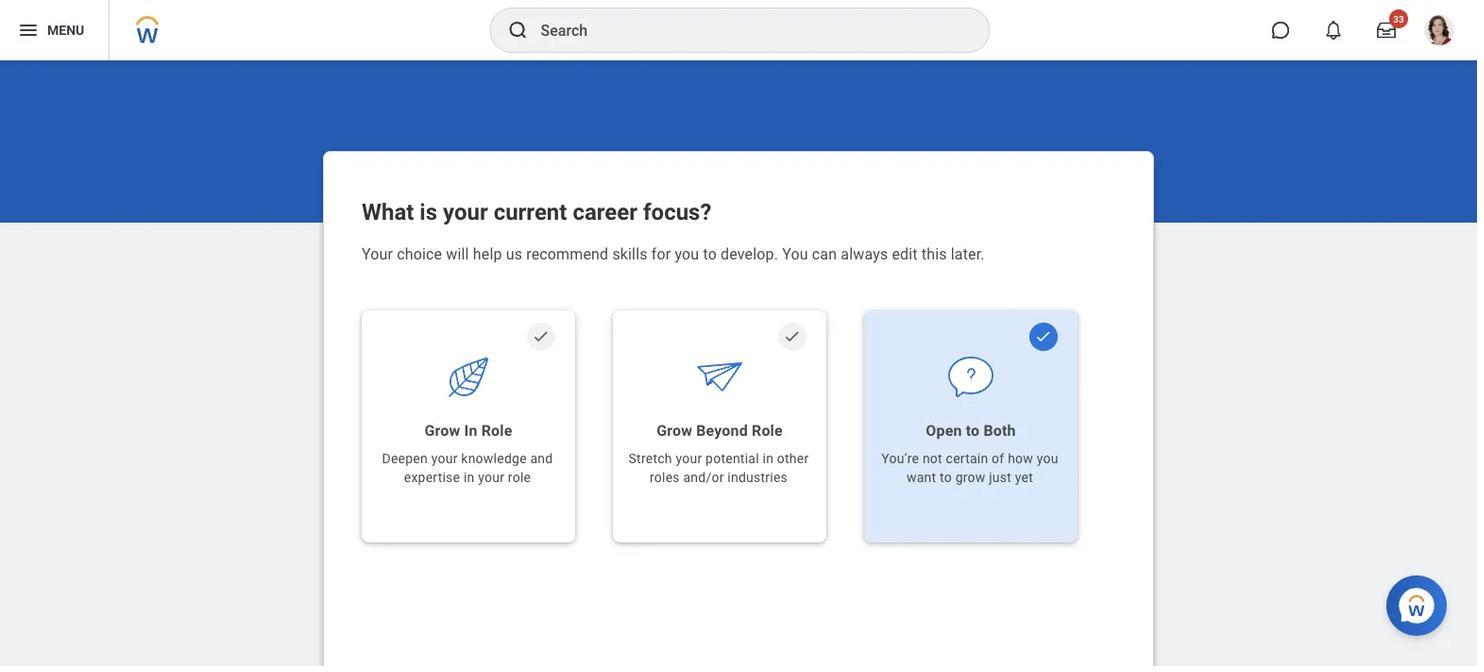 Task type: describe. For each thing, give the bounding box(es) containing it.
check image for open to both
[[1035, 328, 1053, 346]]

Search Workday  search field
[[541, 9, 951, 51]]

grow in role
[[425, 422, 512, 440]]

just
[[989, 470, 1012, 486]]

your
[[362, 245, 393, 263]]

check image for grow beyond role
[[784, 328, 801, 346]]

can
[[812, 245, 837, 263]]

open to both
[[926, 422, 1016, 440]]

potential
[[706, 451, 759, 467]]

focus?
[[643, 199, 712, 226]]

career
[[573, 199, 638, 226]]

search image
[[507, 19, 529, 42]]

profile logan mcneil image
[[1424, 15, 1455, 49]]

us
[[506, 245, 522, 263]]

want
[[907, 470, 936, 486]]

your up expertise
[[431, 451, 458, 467]]

stretch
[[629, 451, 672, 467]]

this
[[922, 245, 947, 263]]

knowledge
[[461, 451, 527, 467]]

you're
[[882, 451, 919, 467]]

menu button
[[0, 0, 109, 60]]

and
[[530, 451, 553, 467]]

both
[[984, 422, 1016, 440]]

industries
[[728, 470, 788, 486]]

roles
[[650, 470, 680, 486]]

develop.
[[721, 245, 778, 263]]

and/or
[[683, 470, 724, 486]]

33
[[1394, 13, 1404, 25]]

open
[[926, 422, 962, 440]]

you inside you're not certain of how you want to grow just yet
[[1037, 451, 1059, 467]]

not
[[923, 451, 943, 467]]

justify image
[[17, 19, 40, 42]]

for
[[652, 245, 671, 263]]

you're not certain of how you want to grow just yet
[[882, 451, 1059, 486]]

of
[[992, 451, 1005, 467]]

in inside deepen your knowledge and expertise in your role
[[464, 470, 475, 486]]

what
[[362, 199, 414, 226]]

skills
[[612, 245, 648, 263]]



Task type: vqa. For each thing, say whether or not it's contained in the screenshot.


Task type: locate. For each thing, give the bounding box(es) containing it.
is
[[420, 199, 437, 226]]

check image for grow in role
[[532, 328, 550, 346]]

role
[[481, 422, 512, 440], [752, 422, 783, 440]]

you
[[675, 245, 699, 263], [1037, 451, 1059, 467]]

2 horizontal spatial check image
[[1035, 328, 1053, 346]]

yet
[[1015, 470, 1033, 486]]

inbox large image
[[1377, 21, 1396, 40]]

role right in
[[481, 422, 512, 440]]

0 vertical spatial to
[[703, 245, 717, 263]]

you right how
[[1037, 451, 1059, 467]]

in down knowledge
[[464, 470, 475, 486]]

1 horizontal spatial check image
[[784, 328, 801, 346]]

your up and/or
[[676, 451, 702, 467]]

you
[[782, 245, 808, 263]]

in
[[464, 422, 478, 440]]

0 horizontal spatial in
[[464, 470, 475, 486]]

2 role from the left
[[752, 422, 783, 440]]

expertise
[[404, 470, 460, 486]]

recommend
[[526, 245, 609, 263]]

1 grow from the left
[[425, 422, 460, 440]]

1 vertical spatial you
[[1037, 451, 1059, 467]]

1 horizontal spatial to
[[940, 470, 952, 486]]

to left both
[[966, 422, 980, 440]]

to down not
[[940, 470, 952, 486]]

your choice will help us recommend skills for you to develop. you can always edit this later.
[[362, 245, 985, 263]]

grow for grow beyond role
[[657, 422, 692, 440]]

how
[[1008, 451, 1033, 467]]

deepen your knowledge and expertise in your role
[[382, 451, 553, 486]]

stretch your potential in other roles and/or industries
[[629, 451, 809, 486]]

in
[[763, 451, 774, 467], [464, 470, 475, 486]]

2 vertical spatial to
[[940, 470, 952, 486]]

role
[[508, 470, 531, 486]]

0 vertical spatial in
[[763, 451, 774, 467]]

beyond
[[696, 422, 748, 440]]

deepen
[[382, 451, 428, 467]]

0 horizontal spatial check image
[[532, 328, 550, 346]]

current
[[494, 199, 567, 226]]

notifications large image
[[1324, 21, 1343, 40]]

1 horizontal spatial role
[[752, 422, 783, 440]]

grow beyond role
[[657, 422, 783, 440]]

1 horizontal spatial in
[[763, 451, 774, 467]]

33 button
[[1366, 9, 1408, 51]]

what is your current career focus?
[[362, 199, 712, 226]]

role for grow in role
[[481, 422, 512, 440]]

certain
[[946, 451, 988, 467]]

1 role from the left
[[481, 422, 512, 440]]

0 vertical spatial you
[[675, 245, 699, 263]]

later.
[[951, 245, 985, 263]]

check image
[[532, 328, 550, 346], [784, 328, 801, 346], [1035, 328, 1053, 346]]

always
[[841, 245, 888, 263]]

choice
[[397, 245, 442, 263]]

grow
[[425, 422, 460, 440], [657, 422, 692, 440]]

1 check image from the left
[[532, 328, 550, 346]]

0 horizontal spatial to
[[703, 245, 717, 263]]

0 horizontal spatial role
[[481, 422, 512, 440]]

1 vertical spatial in
[[464, 470, 475, 486]]

grow left in
[[425, 422, 460, 440]]

1 horizontal spatial grow
[[657, 422, 692, 440]]

other
[[777, 451, 809, 467]]

in inside "stretch your potential in other roles and/or industries"
[[763, 451, 774, 467]]

you right for
[[675, 245, 699, 263]]

to inside you're not certain of how you want to grow just yet
[[940, 470, 952, 486]]

role for grow beyond role
[[752, 422, 783, 440]]

1 horizontal spatial you
[[1037, 451, 1059, 467]]

in up industries
[[763, 451, 774, 467]]

3 check image from the left
[[1035, 328, 1053, 346]]

edit
[[892, 245, 918, 263]]

will
[[446, 245, 469, 263]]

2 check image from the left
[[784, 328, 801, 346]]

1 vertical spatial to
[[966, 422, 980, 440]]

grow for grow in role
[[425, 422, 460, 440]]

2 grow from the left
[[657, 422, 692, 440]]

menu
[[47, 22, 84, 38]]

to left develop.
[[703, 245, 717, 263]]

help
[[473, 245, 502, 263]]

0 horizontal spatial grow
[[425, 422, 460, 440]]

your inside "stretch your potential in other roles and/or industries"
[[676, 451, 702, 467]]

role up other
[[752, 422, 783, 440]]

to
[[703, 245, 717, 263], [966, 422, 980, 440], [940, 470, 952, 486]]

2 horizontal spatial to
[[966, 422, 980, 440]]

your right is
[[443, 199, 488, 226]]

your down knowledge
[[478, 470, 505, 486]]

0 horizontal spatial you
[[675, 245, 699, 263]]

your
[[443, 199, 488, 226], [431, 451, 458, 467], [676, 451, 702, 467], [478, 470, 505, 486]]

grow
[[956, 470, 986, 486]]

grow up stretch
[[657, 422, 692, 440]]



